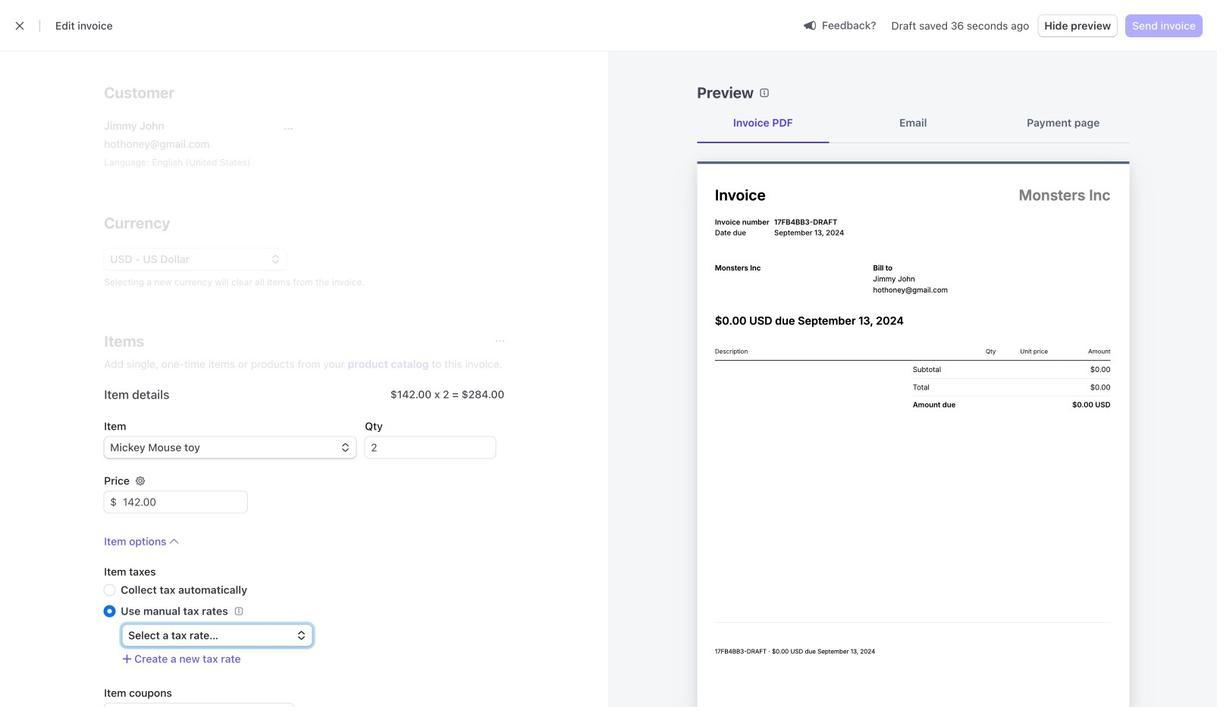 Task type: vqa. For each thing, say whether or not it's contained in the screenshot.
the middle price,
no



Task type: locate. For each thing, give the bounding box(es) containing it.
svg image
[[284, 124, 293, 134]]

tab list
[[697, 103, 1129, 143]]

None text field
[[365, 437, 495, 458]]

None radio
[[104, 585, 115, 596], [104, 606, 115, 617], [104, 585, 115, 596], [104, 606, 115, 617]]

$0.00 text field
[[117, 492, 247, 513]]



